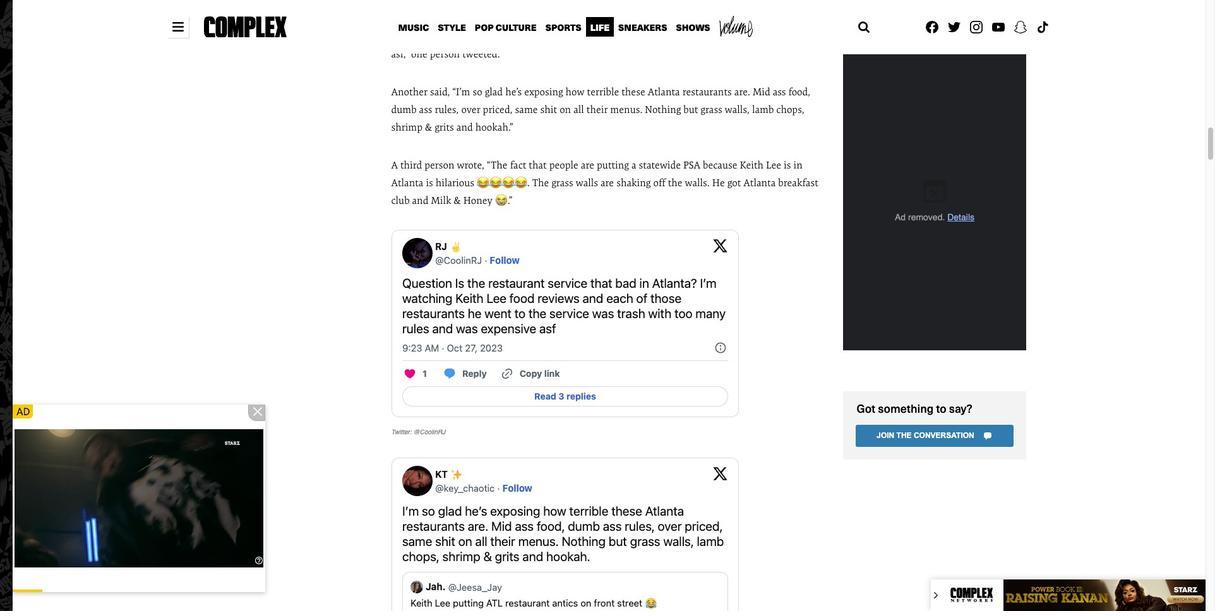 Task type: locate. For each thing, give the bounding box(es) containing it.
the inside a third person wrote, "the fact that people are putting a statewide psa because keith lee is in atlanta is hilarious 😂😂😂😂. the grass walls are shaking off the walls. he got atlanta breakfast club and milk & honey 😭."
[[668, 176, 683, 190]]

atlanta up nothing
[[648, 85, 680, 99]]

2 horizontal spatial atlanta
[[744, 176, 776, 190]]

hookah."
[[476, 121, 513, 134]]

because
[[703, 159, 738, 172]]

so
[[473, 85, 482, 99]]

1 vertical spatial &
[[454, 194, 461, 207]]

1 horizontal spatial grass
[[701, 103, 723, 116]]

0 vertical spatial restaurants
[[452, 30, 501, 43]]

0 vertical spatial keith
[[694, 12, 718, 25]]

keith up the many
[[694, 12, 718, 25]]

1 vertical spatial advertisement region
[[1004, 580, 1206, 612]]

0 vertical spatial in
[[584, 12, 593, 25]]

1 horizontal spatial &
[[454, 194, 461, 207]]

atlanta inside another said, "i'm so glad he's exposing how terrible these atlanta restaurants are. mid ass food, dumb ass rules, over priced, same shit on all their menus. nothing but grass walls, lamb chops, shrimp & grits and hookah."
[[648, 85, 680, 99]]

0 horizontal spatial service
[[512, 12, 543, 25]]

the
[[532, 176, 549, 190]]

&
[[425, 121, 432, 134], [454, 194, 461, 207]]

twitter navigation icon link
[[945, 18, 963, 36]]

person down those
[[430, 47, 460, 61]]

with
[[648, 30, 668, 43]]

walls,
[[725, 103, 750, 116]]

all
[[574, 103, 584, 116]]

restaurants up tweeted.
[[452, 30, 501, 43]]

are up 'walls'
[[581, 159, 595, 172]]

grass right but
[[701, 103, 723, 116]]

2 horizontal spatial the
[[668, 176, 683, 190]]

1 horizontal spatial is
[[784, 159, 791, 172]]

join
[[877, 431, 895, 440]]

ass left 'rules,' on the top of the page
[[419, 103, 432, 116]]

0 horizontal spatial are
[[581, 159, 595, 172]]

honey
[[464, 194, 493, 207]]

service down bad
[[570, 30, 601, 43]]

"question is the restaurant service that bad in atlanta? i'm watching keith lee food reviews and each of those restaurants he went to the service was trash with too many rules and was expensive asf," one person tweeted.
[[391, 12, 820, 61]]

was down atlanta?
[[603, 30, 620, 43]]

0 horizontal spatial atlanta
[[391, 176, 424, 190]]

person
[[430, 47, 460, 61], [425, 159, 455, 172]]

walls
[[576, 176, 598, 190]]

1 vertical spatial that
[[529, 159, 547, 172]]

in up the breakfast
[[794, 159, 803, 172]]

lee
[[720, 12, 735, 25], [766, 159, 782, 172]]

lee up rules
[[720, 12, 735, 25]]

that up to
[[545, 12, 563, 25]]

0 horizontal spatial lee
[[720, 12, 735, 25]]

too
[[670, 30, 684, 43]]

menus.
[[610, 103, 643, 116]]

watching
[[651, 12, 691, 25]]

person inside a third person wrote, "the fact that people are putting a statewide psa because keith lee is in atlanta is hilarious 😂😂😂😂. the grass walls are shaking off the walls. he got atlanta breakfast club and milk & honey 😭."
[[425, 159, 455, 172]]

0 vertical spatial &
[[425, 121, 432, 134]]

1 horizontal spatial lee
[[766, 159, 782, 172]]

sneakers
[[618, 21, 667, 34]]

restaurants inside "question is the restaurant service that bad in atlanta? i'm watching keith lee food reviews and each of those restaurants he went to the service was trash with too many rules and was expensive asf," one person tweeted.
[[452, 30, 501, 43]]

atlanta right got
[[744, 176, 776, 190]]

"the
[[487, 159, 508, 172]]

expensive
[[776, 30, 820, 43]]

person up hilarious on the top left of page
[[425, 159, 455, 172]]

1 vertical spatial restaurants
[[683, 85, 732, 99]]

hamburger menu image
[[172, 22, 184, 32]]

grass down people
[[552, 176, 573, 190]]

the right is
[[447, 12, 462, 25]]

1 horizontal spatial restaurants
[[683, 85, 732, 99]]

join the conversation
[[877, 431, 975, 440]]

is up milk
[[426, 176, 433, 190]]

psa
[[684, 159, 701, 172]]

1 horizontal spatial keith
[[740, 159, 764, 172]]

2 was from the left
[[757, 30, 774, 43]]

grass inside a third person wrote, "the fact that people are putting a statewide psa because keith lee is in atlanta is hilarious 😂😂😂😂. the grass walls are shaking off the walls. he got atlanta breakfast club and milk & honey 😭."
[[552, 176, 573, 190]]

complex main logo image
[[204, 16, 286, 37]]

restaurants up but
[[683, 85, 732, 99]]

1 vertical spatial are
[[601, 176, 614, 190]]

are down putting
[[601, 176, 614, 190]]

1 horizontal spatial atlanta
[[648, 85, 680, 99]]

0 horizontal spatial was
[[603, 30, 620, 43]]

are
[[581, 159, 595, 172], [601, 176, 614, 190]]

the right to
[[553, 30, 568, 43]]

over
[[461, 103, 481, 116]]

grass
[[701, 103, 723, 116], [552, 176, 573, 190]]

advertisement region
[[843, 54, 1026, 351], [1004, 580, 1206, 612]]

1 vertical spatial person
[[425, 159, 455, 172]]

style
[[438, 21, 466, 34]]

was down reviews at the right of the page
[[757, 30, 774, 43]]

1 horizontal spatial in
[[794, 159, 803, 172]]

😭."
[[495, 194, 513, 207]]

is
[[784, 159, 791, 172], [426, 176, 433, 190]]

is up the breakfast
[[784, 159, 791, 172]]

0 horizontal spatial ass
[[419, 103, 432, 116]]

0 horizontal spatial restaurants
[[452, 30, 501, 43]]

and inside another said, "i'm so glad he's exposing how terrible these atlanta restaurants are. mid ass food, dumb ass rules, over priced, same shit on all their menus. nothing but grass walls, lamb chops, shrimp & grits and hookah."
[[457, 121, 473, 134]]

2 vertical spatial the
[[668, 176, 683, 190]]

0 horizontal spatial is
[[426, 176, 433, 190]]

lamb
[[752, 103, 774, 116]]

club
[[391, 194, 410, 207]]

terrible
[[587, 85, 619, 99]]

1 horizontal spatial service
[[570, 30, 601, 43]]

and down over
[[457, 121, 473, 134]]

0 vertical spatial grass
[[701, 103, 723, 116]]

& left grits
[[425, 121, 432, 134]]

the right off
[[668, 176, 683, 190]]

0 horizontal spatial in
[[584, 12, 593, 25]]

0 horizontal spatial the
[[447, 12, 462, 25]]

conversation
[[914, 431, 975, 440]]

1 was from the left
[[603, 30, 620, 43]]

on
[[560, 103, 571, 116]]

dumb
[[391, 103, 417, 116]]

walls.
[[685, 176, 710, 190]]

0 vertical spatial lee
[[720, 12, 735, 25]]

he's
[[505, 85, 522, 99]]

the
[[897, 431, 912, 440]]

was
[[603, 30, 620, 43], [757, 30, 774, 43]]

1 vertical spatial grass
[[552, 176, 573, 190]]

each
[[391, 30, 412, 43]]

1 horizontal spatial the
[[553, 30, 568, 43]]

0 horizontal spatial grass
[[552, 176, 573, 190]]

keith up got
[[740, 159, 764, 172]]

culture
[[496, 21, 537, 34]]

fact
[[510, 159, 526, 172]]

0 vertical spatial that
[[545, 12, 563, 25]]

he
[[712, 176, 725, 190]]

ass right "mid"
[[773, 85, 786, 99]]

and up expensive
[[796, 12, 812, 25]]

1 vertical spatial lee
[[766, 159, 782, 172]]

& inside another said, "i'm so glad he's exposing how terrible these atlanta restaurants are. mid ass food, dumb ass rules, over priced, same shit on all their menus. nothing but grass walls, lamb chops, shrimp & grits and hookah."
[[425, 121, 432, 134]]

service up went
[[512, 12, 543, 25]]

person inside "question is the restaurant service that bad in atlanta? i'm watching keith lee food reviews and each of those restaurants he went to the service was trash with too many rules and was expensive asf," one person tweeted.
[[430, 47, 460, 61]]

a
[[391, 159, 398, 172]]

rules
[[714, 30, 735, 43]]

1 vertical spatial the
[[553, 30, 568, 43]]

& right milk
[[454, 194, 461, 207]]

in right bad
[[584, 12, 593, 25]]

music link
[[394, 17, 434, 37]]

shrimp
[[391, 121, 423, 134]]

0 horizontal spatial keith
[[694, 12, 718, 25]]

atlanta down third on the left of the page
[[391, 176, 424, 190]]

keith inside "question is the restaurant service that bad in atlanta? i'm watching keith lee food reviews and each of those restaurants he went to the service was trash with too many rules and was expensive asf," one person tweeted.
[[694, 12, 718, 25]]

that up the
[[529, 159, 547, 172]]

atlanta
[[648, 85, 680, 99], [391, 176, 424, 190], [744, 176, 776, 190]]

search icon image
[[855, 18, 873, 36]]

and
[[796, 12, 812, 25], [738, 30, 754, 43], [457, 121, 473, 134], [412, 194, 429, 207]]

1 horizontal spatial ass
[[773, 85, 786, 99]]

lee up the breakfast
[[766, 159, 782, 172]]

1 vertical spatial keith
[[740, 159, 764, 172]]

but
[[684, 103, 698, 116]]

0 horizontal spatial &
[[425, 121, 432, 134]]

twitter page image
[[945, 18, 963, 36]]

and right club
[[412, 194, 429, 207]]

to
[[542, 30, 551, 43]]

1 vertical spatial ass
[[419, 103, 432, 116]]

a
[[632, 159, 636, 172]]

the
[[447, 12, 462, 25], [553, 30, 568, 43], [668, 176, 683, 190]]

rules,
[[435, 103, 459, 116]]

1 horizontal spatial was
[[757, 30, 774, 43]]

complex networks image
[[949, 587, 995, 605]]

are.
[[735, 85, 750, 99]]

food,
[[789, 85, 811, 99]]

0 vertical spatial person
[[430, 47, 460, 61]]

pop culture
[[475, 21, 537, 34]]

in inside a third person wrote, "the fact that people are putting a statewide psa because keith lee is in atlanta is hilarious 😂😂😂😂. the grass walls are shaking off the walls. he got atlanta breakfast club and milk & honey 😭."
[[794, 159, 803, 172]]

1 vertical spatial in
[[794, 159, 803, 172]]



Task type: describe. For each thing, give the bounding box(es) containing it.
chops,
[[777, 103, 805, 116]]

same
[[515, 103, 538, 116]]

in inside "question is the restaurant service that bad in atlanta? i'm watching keith lee food reviews and each of those restaurants he went to the service was trash with too many rules and was expensive asf," one person tweeted.
[[584, 12, 593, 25]]

life
[[591, 21, 610, 34]]

bad
[[566, 12, 581, 25]]

these
[[622, 85, 645, 99]]

putting
[[597, 159, 629, 172]]

0 vertical spatial advertisement region
[[843, 54, 1026, 351]]

people
[[549, 159, 579, 172]]

and inside a third person wrote, "the fact that people are putting a statewide psa because keith lee is in atlanta is hilarious 😂😂😂😂. the grass walls are shaking off the walls. he got atlanta breakfast club and milk & honey 😭."
[[412, 194, 429, 207]]

lee inside a third person wrote, "the fact that people are putting a statewide psa because keith lee is in atlanta is hilarious 😂😂😂😂. the grass walls are shaking off the walls. he got atlanta breakfast club and milk & honey 😭."
[[766, 159, 782, 172]]

tweeted.
[[463, 47, 500, 61]]

complex volume link
[[715, 15, 757, 43]]

wrote,
[[457, 159, 485, 172]]

tiktok navigation icon link
[[1034, 18, 1052, 36]]

how
[[566, 85, 585, 99]]

mid
[[753, 85, 771, 99]]

@coolinrj
[[413, 428, 446, 436]]

got
[[728, 176, 741, 190]]

another said, "i'm so glad he's exposing how terrible these atlanta restaurants are. mid ass food, dumb ass rules, over priced, same shit on all their menus. nothing but grass walls, lamb chops, shrimp & grits and hookah."
[[391, 85, 811, 134]]

shows
[[676, 21, 710, 34]]

0 vertical spatial are
[[581, 159, 595, 172]]

that inside "question is the restaurant service that bad in atlanta? i'm watching keith lee food reviews and each of those restaurants he went to the service was trash with too many rules and was expensive asf," one person tweeted.
[[545, 12, 563, 25]]

statewide
[[639, 159, 681, 172]]

music
[[398, 21, 429, 34]]

those
[[425, 30, 450, 43]]

shows link
[[672, 17, 715, 37]]

many
[[687, 30, 711, 43]]

trash
[[623, 30, 645, 43]]

"question
[[391, 12, 435, 25]]

style link
[[434, 17, 471, 37]]

atlanta?
[[595, 12, 632, 25]]

1 horizontal spatial are
[[601, 176, 614, 190]]

priced,
[[483, 103, 513, 116]]

asf,"
[[391, 47, 409, 61]]

complex main logo link
[[194, 7, 296, 47]]

twitter: @coolinrj
[[391, 428, 446, 436]]

hilarious
[[436, 176, 474, 190]]

went
[[517, 30, 539, 43]]

instagram page image
[[967, 18, 985, 36]]

breakfast
[[778, 176, 819, 190]]

shaking
[[617, 176, 651, 190]]

twitter:
[[391, 428, 412, 436]]

& inside a third person wrote, "the fact that people are putting a statewide psa because keith lee is in atlanta is hilarious 😂😂😂😂. the grass walls are shaking off the walls. he got atlanta breakfast club and milk & honey 😭."
[[454, 194, 461, 207]]

youtube channel image
[[990, 18, 1007, 36]]

"i'm
[[453, 85, 470, 99]]

1 vertical spatial service
[[570, 30, 601, 43]]

0 vertical spatial ass
[[773, 85, 786, 99]]

a third person wrote, "the fact that people are putting a statewide psa because keith lee is in atlanta is hilarious 😂😂😂😂. the grass walls are shaking off the walls. he got atlanta breakfast club and milk & honey 😭."
[[391, 159, 819, 207]]

said,
[[430, 85, 450, 99]]

hamburger menu button
[[167, 16, 189, 38]]

shit
[[541, 103, 557, 116]]

😂😂😂😂.
[[477, 176, 530, 190]]

another
[[391, 85, 428, 99]]

that inside a third person wrote, "the fact that people are putting a statewide psa because keith lee is in atlanta is hilarious 😂😂😂😂. the grass walls are shaking off the walls. he got atlanta breakfast club and milk & honey 😭."
[[529, 159, 547, 172]]

0 vertical spatial service
[[512, 12, 543, 25]]

snapchat page image
[[1012, 18, 1029, 36]]

grass inside another said, "i'm so glad he's exposing how terrible these atlanta restaurants are. mid ass food, dumb ass rules, over priced, same shit on all their menus. nothing but grass walls, lamb chops, shrimp & grits and hookah."
[[701, 103, 723, 116]]

their
[[587, 103, 608, 116]]

sports link
[[541, 17, 586, 37]]

restaurants inside another said, "i'm so glad he's exposing how terrible these atlanta restaurants are. mid ass food, dumb ass rules, over priced, same shit on all their menus. nothing but grass walls, lamb chops, shrimp & grits and hookah."
[[683, 85, 732, 99]]

0 vertical spatial is
[[784, 159, 791, 172]]

complex volume image
[[719, 15, 753, 37]]

he
[[504, 30, 515, 43]]

snapchat navigation icon link
[[1012, 18, 1029, 36]]

instagram navigation icon link
[[967, 18, 985, 36]]

lee inside "question is the restaurant service that bad in atlanta? i'm watching keith lee food reviews and each of those restaurants he went to the service was trash with too many rules and was expensive asf," one person tweeted.
[[720, 12, 735, 25]]

i'm
[[634, 12, 649, 25]]

milk
[[431, 194, 451, 207]]

1 vertical spatial is
[[426, 176, 433, 190]]

is
[[437, 12, 445, 25]]

sports
[[546, 21, 582, 34]]

facebook page image
[[923, 18, 941, 36]]

glad
[[485, 85, 503, 99]]

one
[[411, 47, 428, 61]]

pop culture link
[[471, 17, 541, 37]]

0 vertical spatial the
[[447, 12, 462, 25]]

and down "food"
[[738, 30, 754, 43]]

reviews
[[760, 12, 793, 25]]

off
[[653, 176, 666, 190]]

grits
[[435, 121, 454, 134]]

pop
[[475, 21, 494, 34]]

youtube navigation icon link
[[990, 18, 1007, 36]]

advertisement element
[[13, 428, 265, 570]]

restaurant
[[464, 12, 510, 25]]

exposing
[[525, 85, 563, 99]]

facebook navigation icon link
[[923, 18, 941, 36]]

tiktok page image
[[1034, 18, 1052, 36]]

twitter: @coolinrj link
[[391, 428, 446, 436]]

third
[[400, 159, 422, 172]]

sneakers link
[[614, 17, 672, 37]]

join the conversation button
[[856, 425, 1014, 448]]

keith inside a third person wrote, "the fact that people are putting a statewide psa because keith lee is in atlanta is hilarious 😂😂😂😂. the grass walls are shaking off the walls. he got atlanta breakfast club and milk & honey 😭."
[[740, 159, 764, 172]]



